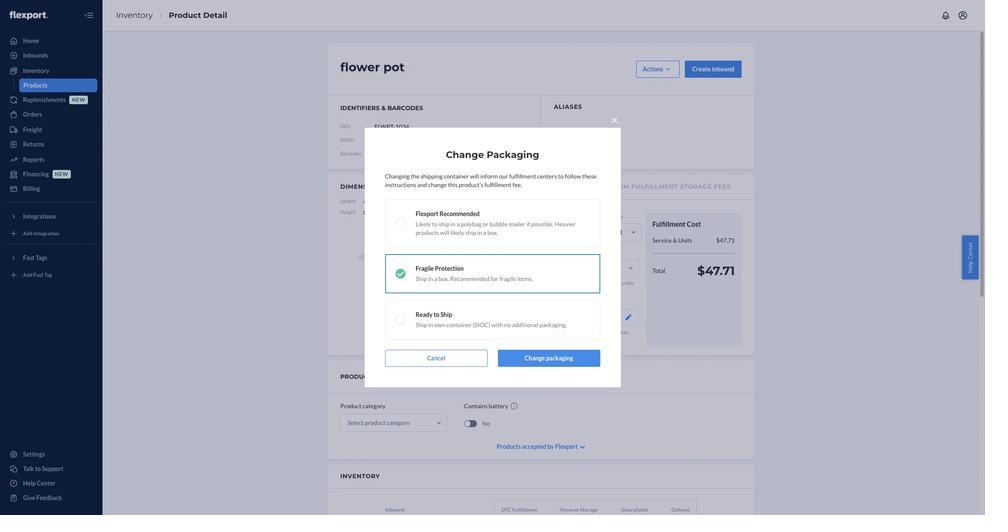 Task type: locate. For each thing, give the bounding box(es) containing it.
flexport recommended
[[518, 313, 581, 321]]

$47.71
[[716, 237, 735, 244], [698, 263, 735, 278]]

& down fulfillment cost
[[673, 237, 677, 244]]

recommended down 5
[[440, 210, 480, 217]]

breadcrumbs navigation
[[109, 3, 234, 28]]

in down fragile
[[428, 275, 433, 282]]

tab list containing ecom fulfillment fees
[[491, 174, 755, 200]]

0 vertical spatial inventory link
[[116, 11, 153, 20]]

1 vertical spatial likely
[[560, 336, 572, 343]]

flexport recommended button
[[511, 309, 639, 325]]

change inside button
[[525, 354, 545, 362]]

the
[[411, 173, 420, 180]]

container
[[444, 173, 469, 180], [447, 321, 472, 328]]

0 horizontal spatial possible.
[[531, 220, 554, 228]]

2 vertical spatial ship
[[416, 321, 427, 328]]

in left own
[[428, 321, 433, 328]]

1 vertical spatial and
[[511, 287, 520, 294]]

change
[[428, 181, 447, 188]]

0 horizontal spatial likely
[[451, 229, 464, 236]]

1 horizontal spatial change
[[525, 354, 545, 362]]

0 vertical spatial packaging
[[487, 149, 539, 161]]

flexport
[[416, 210, 439, 217], [518, 313, 541, 321]]

1 horizontal spatial possible.
[[610, 329, 630, 336]]

to up own
[[434, 311, 439, 318]]

0 vertical spatial if
[[527, 220, 530, 228]]

0 vertical spatial products
[[416, 229, 439, 236]]

identifiers & barcodes
[[340, 104, 423, 112]]

1 horizontal spatial box.
[[488, 229, 498, 236]]

1 vertical spatial likely
[[511, 329, 524, 336]]

1 horizontal spatial or
[[569, 329, 574, 336]]

ecom for ecom fulfillment storage fees
[[609, 183, 630, 190]]

2 horizontal spatial or
[[616, 280, 620, 286]]

packaging
[[487, 149, 539, 161], [511, 299, 534, 305]]

talk to support
[[23, 465, 63, 472]]

new down products link
[[72, 97, 85, 103]]

0 vertical spatial help center
[[967, 242, 974, 273]]

fragile protection ship in a box. recommended for fragile items.
[[416, 265, 533, 282]]

1 add from the top
[[23, 230, 33, 237]]

products up of
[[563, 280, 583, 286]]

product's
[[459, 181, 483, 188]]

heavier down the ecom fulfillment fees tab
[[555, 220, 576, 228]]

0 horizontal spatial service
[[511, 213, 528, 220]]

0 horizontal spatial likely
[[416, 220, 431, 228]]

to up ecom fulfillment fees in the top of the page
[[558, 173, 564, 180]]

0 horizontal spatial products
[[416, 229, 439, 236]]

0 horizontal spatial bubble
[[490, 220, 508, 228]]

service down fulfillment cost
[[653, 237, 672, 244]]

1 fees from the left
[[582, 183, 599, 190]]

1 vertical spatial if
[[606, 329, 609, 336]]

likely inside flexport recommended likely to ship in a polybag or bubble mailer if possible. heavier products will likely ship in a box.
[[451, 229, 464, 236]]

1 vertical spatial center
[[37, 480, 55, 487]]

mailer down the service level on the top of the page
[[509, 220, 525, 228]]

flexport down width on the top left
[[416, 210, 439, 217]]

center
[[967, 242, 974, 260], [37, 480, 55, 487]]

returns
[[23, 141, 44, 148]]

0 horizontal spatial change
[[446, 149, 484, 161]]

will down 10
[[440, 229, 449, 236]]

contains
[[464, 402, 488, 410]]

recommended
[[440, 210, 480, 217], [450, 275, 490, 282], [542, 313, 581, 321]]

0 vertical spatial bubble
[[490, 220, 508, 228]]

1 x from the left
[[583, 287, 586, 294]]

1 vertical spatial recommended
[[450, 275, 490, 282]]

20lbs
[[602, 280, 615, 286]]

1 vertical spatial &
[[673, 237, 677, 244]]

0 horizontal spatial box.
[[438, 275, 449, 282]]

product detail link
[[169, 11, 227, 20]]

0 vertical spatial box.
[[488, 229, 498, 236]]

ecom fulfillment fees
[[511, 183, 599, 190]]

x right 24"
[[596, 287, 599, 294]]

1 horizontal spatial ecom
[[609, 183, 630, 190]]

1 vertical spatial will
[[440, 229, 449, 236]]

0 vertical spatial $47.71
[[716, 237, 735, 244]]

recommended up packaging. at the bottom of page
[[542, 313, 581, 321]]

products inside to ship internationally, products must be 20lbs or under and have max dimensions of  15" x 24" x 40".
[[563, 280, 583, 286]]

0 vertical spatial product
[[169, 11, 201, 20]]

2 vertical spatial products
[[530, 336, 550, 343]]

to down weight
[[432, 220, 438, 228]]

additional
[[512, 321, 538, 328]]

40".
[[600, 287, 608, 294]]

& for identifiers
[[381, 104, 386, 112]]

likely inside flexport recommended likely to ship in a polybag or bubble mailer if possible. heavier products will likely ship in a box.
[[416, 220, 431, 228]]

0 vertical spatial new
[[72, 97, 85, 103]]

0 vertical spatial polybag
[[461, 220, 482, 228]]

mailer inside likely to ship in a polybag or bubble mailer if possible. heavier products will likely ship in a box.
[[591, 329, 605, 336]]

flexport for flexport recommended likely to ship in a polybag or bubble mailer if possible. heavier products will likely ship in a box.
[[416, 210, 439, 217]]

ecom inside the ecom fulfillment fees tab
[[511, 183, 531, 190]]

storage up the cost
[[680, 183, 712, 190]]

0 vertical spatial change
[[446, 149, 484, 161]]

in down packaging. at the bottom of page
[[541, 329, 545, 336]]

integration
[[34, 230, 59, 237]]

1 horizontal spatial x
[[596, 287, 599, 294]]

ship down additional at the right bottom
[[531, 329, 540, 336]]

0 horizontal spatial flexport
[[416, 210, 439, 217]]

2 vertical spatial recommended
[[542, 313, 581, 321]]

ship up own
[[441, 311, 452, 318]]

1 vertical spatial possible.
[[610, 329, 630, 336]]

a down flexport recommended button
[[588, 336, 591, 343]]

2 fees from the left
[[714, 183, 731, 190]]

recommended for flexport recommended
[[542, 313, 581, 321]]

0 vertical spatial container
[[444, 173, 469, 180]]

if inside flexport recommended likely to ship in a polybag or bubble mailer if possible. heavier products will likely ship in a box.
[[527, 220, 530, 228]]

fulfillment
[[509, 173, 536, 180], [485, 181, 512, 188]]

will up the product's
[[470, 173, 479, 180]]

pen image
[[626, 314, 632, 320]]

service & units
[[653, 237, 692, 244]]

1 vertical spatial inventory link
[[5, 64, 97, 78]]

add integration link
[[5, 227, 97, 240]]

or right 20lbs
[[616, 280, 620, 286]]

container right own
[[447, 321, 472, 328]]

category
[[374, 373, 408, 380]]

& left barcodes
[[381, 104, 386, 112]]

$47.71 for total
[[698, 263, 735, 278]]

0 vertical spatial inventory
[[116, 11, 153, 20]]

1 vertical spatial $47.71
[[698, 263, 735, 278]]

give
[[23, 494, 35, 501]]

of
[[569, 287, 573, 294]]

0 horizontal spatial x
[[583, 287, 586, 294]]

cancel
[[427, 354, 445, 362]]

will down packaging. at the bottom of page
[[551, 336, 559, 343]]

1 horizontal spatial new
[[72, 97, 85, 103]]

add left fast
[[23, 272, 33, 278]]

1 vertical spatial inventory
[[23, 67, 49, 74]]

product inside breadcrumbs "navigation"
[[169, 11, 201, 20]]

0 vertical spatial recommended
[[440, 210, 480, 217]]

mailer inside flexport recommended likely to ship in a polybag or bubble mailer if possible. heavier products will likely ship in a box.
[[509, 220, 525, 228]]

items.
[[517, 275, 533, 282]]

recommended down protection
[[450, 275, 490, 282]]

flexport inside flexport recommended button
[[518, 313, 541, 321]]

likely up protection
[[451, 229, 464, 236]]

1 ecom from the left
[[511, 183, 531, 190]]

fees inside the ecom fulfillment storage fees tab
[[714, 183, 731, 190]]

1 horizontal spatial &
[[673, 237, 677, 244]]

container up this
[[444, 173, 469, 180]]

ship
[[416, 275, 427, 282], [441, 311, 452, 318], [416, 321, 427, 328]]

1 vertical spatial bubble
[[575, 329, 590, 336]]

support
[[42, 465, 63, 472]]

fulfillment for ecom fulfillment fees
[[533, 183, 580, 190]]

change for change packaging
[[446, 149, 484, 161]]

0 horizontal spatial and
[[417, 181, 427, 188]]

tab list
[[491, 174, 755, 200]]

0 vertical spatial possible.
[[531, 220, 554, 228]]

change
[[446, 149, 484, 161], [525, 354, 545, 362]]

0 horizontal spatial if
[[527, 220, 530, 228]]

ship down ready
[[416, 321, 427, 328]]

ecom for ecom fulfillment fees
[[511, 183, 531, 190]]

0 vertical spatial fulfillment
[[509, 173, 536, 180]]

to inside flexport recommended likely to ship in a polybag or bubble mailer if possible. heavier products will likely ship in a box.
[[432, 220, 438, 228]]

0 horizontal spatial or
[[483, 220, 489, 228]]

add left integration
[[23, 230, 33, 237]]

packaging up our
[[487, 149, 539, 161]]

0 vertical spatial and
[[417, 181, 427, 188]]

fragile
[[416, 265, 434, 272]]

(sioc)
[[473, 321, 490, 328]]

0 vertical spatial will
[[470, 173, 479, 180]]

ship down fragile
[[416, 275, 427, 282]]

ship for ready to ship
[[441, 311, 452, 318]]

mailer down flexport recommended button
[[591, 329, 605, 336]]

2 add from the top
[[23, 272, 33, 278]]

units
[[611, 213, 623, 220], [678, 237, 692, 244]]

dtc
[[501, 507, 511, 513]]

0 horizontal spatial heavier
[[511, 336, 529, 343]]

or down the product's
[[483, 220, 489, 228]]

fulfillment
[[533, 183, 580, 190], [632, 183, 678, 190], [653, 220, 686, 228], [512, 507, 537, 513]]

and down 'to'
[[511, 287, 520, 294]]

returns link
[[5, 138, 97, 151]]

2 x from the left
[[596, 287, 599, 294]]

to down additional at the right bottom
[[525, 329, 530, 336]]

height
[[340, 209, 356, 215]]

product left detail at the left of the page
[[169, 11, 201, 20]]

barcodes
[[388, 104, 423, 112]]

0 horizontal spatial product
[[169, 11, 201, 20]]

products down weight
[[416, 229, 439, 236]]

possible. down level
[[531, 220, 554, 228]]

ship down 10
[[439, 220, 450, 228]]

2 ecom from the left
[[609, 183, 630, 190]]

will
[[470, 173, 479, 180], [440, 229, 449, 236], [551, 336, 559, 343]]

ecom
[[511, 183, 531, 190], [609, 183, 630, 190]]

flexport up additional at the right bottom
[[518, 313, 541, 321]]

ecom fulfillment fees tab
[[511, 174, 599, 199]]

0 horizontal spatial mailer
[[509, 220, 525, 228]]

reserve
[[561, 507, 579, 513]]

service
[[511, 213, 528, 220], [653, 237, 672, 244]]

add for add fast tag
[[23, 272, 33, 278]]

1 horizontal spatial products
[[530, 336, 550, 343]]

bubble
[[490, 220, 508, 228], [575, 329, 590, 336]]

service left level
[[511, 213, 528, 220]]

ecom inside the ecom fulfillment storage fees tab
[[609, 183, 630, 190]]

change up the product's
[[446, 149, 484, 161]]

1 horizontal spatial and
[[511, 287, 520, 294]]

close navigation image
[[84, 10, 94, 21]]

1 vertical spatial container
[[447, 321, 472, 328]]

packaging down the "have"
[[511, 299, 534, 305]]

0 horizontal spatial inventory
[[23, 67, 49, 74]]

likely down weight
[[416, 220, 431, 228]]

pot
[[383, 60, 405, 74]]

and down the
[[417, 181, 427, 188]]

or down flexport recommended button
[[569, 329, 574, 336]]

storage right reserve
[[580, 507, 598, 513]]

5 height
[[340, 198, 444, 215]]

cancel button
[[385, 350, 488, 367]]

new down reports link
[[55, 171, 68, 177]]

None text field
[[375, 118, 438, 135]]

products
[[23, 82, 47, 89]]

likely down additional at the right bottom
[[511, 329, 524, 336]]

1 vertical spatial add
[[23, 272, 33, 278]]

ship up the "have"
[[518, 280, 527, 286]]

1 vertical spatial heavier
[[511, 336, 529, 343]]

heavier inside likely to ship in a polybag or bubble mailer if possible. heavier products will likely ship in a box.
[[511, 336, 529, 343]]

polybag down the product's
[[461, 220, 482, 228]]

2 vertical spatial will
[[551, 336, 559, 343]]

and inside to ship internationally, products must be 20lbs or under and have max dimensions of  15" x 24" x 40".
[[511, 287, 520, 294]]

battery
[[489, 402, 508, 410]]

0 horizontal spatial help center
[[23, 480, 55, 487]]

product for product detail
[[169, 11, 201, 20]]

service level
[[511, 213, 540, 220]]

to inside button
[[35, 465, 41, 472]]

1 vertical spatial change
[[525, 354, 545, 362]]

help inside button
[[967, 261, 974, 273]]

1 horizontal spatial if
[[606, 329, 609, 336]]

polybag down packaging. at the bottom of page
[[550, 329, 568, 336]]

1 horizontal spatial units
[[678, 237, 692, 244]]

1 horizontal spatial mailer
[[591, 329, 605, 336]]

to right talk
[[35, 465, 41, 472]]

likely
[[416, 220, 431, 228], [511, 329, 524, 336]]

1 vertical spatial mailer
[[591, 329, 605, 336]]

help center
[[967, 242, 974, 273], [23, 480, 55, 487]]

talk to support button
[[5, 462, 97, 476]]

recommended inside button
[[542, 313, 581, 321]]

0 horizontal spatial fees
[[582, 183, 599, 190]]

and
[[417, 181, 427, 188], [511, 287, 520, 294]]

change left packaging
[[525, 354, 545, 362]]

flexport inside flexport recommended likely to ship in a polybag or bubble mailer if possible. heavier products will likely ship in a box.
[[416, 210, 439, 217]]

fast
[[34, 272, 43, 278]]

check circle image
[[395, 269, 406, 279]]

a up fragile protection ship in a box. recommended for fragile items.
[[483, 229, 486, 236]]

service for service level
[[511, 213, 528, 220]]

1 vertical spatial flexport
[[518, 313, 541, 321]]

fulfillment up fee.
[[509, 173, 536, 180]]

0 vertical spatial likely
[[451, 229, 464, 236]]

pencil alt image
[[388, 184, 391, 187]]

0 vertical spatial center
[[967, 242, 974, 260]]

storage inside tab
[[680, 183, 712, 190]]

possible. down pen image
[[610, 329, 630, 336]]

flower
[[340, 60, 380, 74]]

x left 24"
[[583, 287, 586, 294]]

with
[[492, 321, 503, 328]]

billing
[[23, 185, 40, 192]]

polybag inside flexport recommended likely to ship in a polybag or bubble mailer if possible. heavier products will likely ship in a box.
[[461, 220, 482, 228]]

sku
[[340, 123, 350, 130]]

0 vertical spatial mailer
[[509, 220, 525, 228]]

if down flexport recommended button
[[606, 329, 609, 336]]

to inside ready to ship ship in own container (sioc) with no additional packaging.
[[434, 311, 439, 318]]

to
[[558, 173, 564, 180], [432, 220, 438, 228], [434, 311, 439, 318], [525, 329, 530, 336], [35, 465, 41, 472]]

fulfillment cost
[[653, 220, 701, 228]]

0 vertical spatial ship
[[416, 275, 427, 282]]

reserve storage
[[561, 507, 598, 513]]

0 horizontal spatial will
[[440, 229, 449, 236]]

shipping
[[421, 173, 443, 180]]

likely down packaging. at the bottom of page
[[560, 336, 572, 343]]

changing
[[385, 173, 410, 180]]

service for service & units
[[653, 237, 672, 244]]

if inside likely to ship in a polybag or bubble mailer if possible. heavier products will likely ship in a box.
[[606, 329, 609, 336]]

a down packaging. at the bottom of page
[[546, 329, 549, 336]]

&
[[381, 104, 386, 112], [673, 237, 677, 244]]

instructions
[[385, 181, 416, 188]]

0 vertical spatial heavier
[[555, 220, 576, 228]]

if down the service level on the top of the page
[[527, 220, 530, 228]]

0 vertical spatial service
[[511, 213, 528, 220]]

2 horizontal spatial will
[[551, 336, 559, 343]]

fulfillment down our
[[485, 181, 512, 188]]

to inside likely to ship in a polybag or bubble mailer if possible. heavier products will likely ship in a box.
[[525, 329, 530, 336]]

dsku
[[340, 137, 354, 143]]

help center link
[[5, 477, 97, 490]]

likely inside likely to ship in a polybag or bubble mailer if possible. heavier products will likely ship in a box.
[[511, 329, 524, 336]]

storage
[[680, 183, 712, 190], [580, 507, 598, 513]]

products inside flexport recommended likely to ship in a polybag or bubble mailer if possible. heavier products will likely ship in a box.
[[416, 229, 439, 236]]

ship
[[439, 220, 450, 228], [465, 229, 476, 236], [518, 280, 527, 286], [531, 329, 540, 336], [573, 336, 582, 343]]

1 horizontal spatial inventory
[[116, 11, 153, 20]]

ready to ship ship in own container (sioc) with no additional packaging.
[[416, 311, 567, 328]]

settings link
[[5, 448, 97, 461]]

0 horizontal spatial &
[[381, 104, 386, 112]]

2 horizontal spatial box.
[[592, 336, 601, 343]]

ship inside fragile protection ship in a box. recommended for fragile items.
[[416, 275, 427, 282]]

0 horizontal spatial center
[[37, 480, 55, 487]]

inform
[[480, 173, 498, 180]]

1 vertical spatial product
[[340, 402, 361, 410]]

product left category at the bottom
[[340, 402, 361, 410]]

in down flexport recommended button
[[583, 336, 587, 343]]

products down packaging. at the bottom of page
[[530, 336, 550, 343]]

a down protection
[[434, 275, 437, 282]]

dtc fulfillment
[[501, 507, 537, 513]]

1 horizontal spatial bubble
[[575, 329, 590, 336]]

heavier down additional at the right bottom
[[511, 336, 529, 343]]

1 vertical spatial units
[[678, 237, 692, 244]]

create
[[692, 65, 711, 73]]

plus image
[[446, 151, 452, 156]]

in
[[451, 220, 456, 228], [477, 229, 482, 236], [428, 275, 433, 282], [428, 321, 433, 328], [541, 329, 545, 336], [583, 336, 587, 343]]

1 horizontal spatial help center
[[967, 242, 974, 273]]

1 horizontal spatial help
[[967, 261, 974, 273]]

reports link
[[5, 153, 97, 167]]

1 vertical spatial or
[[616, 280, 620, 286]]

0 vertical spatial help
[[967, 261, 974, 273]]

recommended inside flexport recommended likely to ship in a polybag or bubble mailer if possible. heavier products will likely ship in a box.
[[440, 210, 480, 217]]

product detail
[[169, 11, 227, 20]]

1 horizontal spatial product
[[340, 402, 361, 410]]



Task type: vqa. For each thing, say whether or not it's contained in the screenshot.
topmost STORAGE
yes



Task type: describe. For each thing, give the bounding box(es) containing it.
fulfillment for ecom fulfillment storage fees
[[632, 183, 678, 190]]

×
[[611, 112, 618, 127]]

inventory inside breadcrumbs "navigation"
[[116, 11, 153, 20]]

5
[[441, 198, 444, 205]]

chevron down image
[[580, 444, 585, 450]]

add for add integration
[[23, 230, 33, 237]]

box. inside fragile protection ship in a box. recommended for fragile items.
[[438, 275, 449, 282]]

tag
[[44, 272, 52, 278]]

ecom fulfillment storage fees tab
[[609, 174, 731, 198]]

1 horizontal spatial inventory link
[[116, 11, 153, 20]]

polybag inside likely to ship in a polybag or bubble mailer if possible. heavier products will likely ship in a box.
[[550, 329, 568, 336]]

actions button
[[637, 61, 680, 78]]

ship down flexport recommended button
[[573, 336, 582, 343]]

add fast tag link
[[5, 268, 97, 282]]

to for likely to ship in a polybag or bubble mailer if possible. heavier products will likely ship in a box.
[[525, 329, 530, 336]]

0 horizontal spatial storage
[[580, 507, 598, 513]]

& for service
[[673, 237, 677, 244]]

to for talk to support
[[35, 465, 41, 472]]

packaging.
[[540, 321, 567, 328]]

create inbound
[[692, 65, 735, 73]]

1 vertical spatial fulfillment
[[485, 181, 512, 188]]

$47.71 for service & units
[[716, 237, 735, 244]]

cost
[[687, 220, 701, 228]]

no
[[482, 420, 490, 427]]

product for product category
[[340, 402, 361, 410]]

total
[[653, 267, 666, 274]]

likely to ship in a polybag or bubble mailer if possible. heavier products will likely ship in a box.
[[511, 329, 630, 343]]

bubble inside flexport recommended likely to ship in a polybag or bubble mailer if possible. heavier products will likely ship in a box.
[[490, 220, 508, 228]]

packaging
[[546, 354, 573, 362]]

to for ready to ship ship in own container (sioc) with no additional packaging.
[[434, 311, 439, 318]]

detail
[[203, 11, 227, 20]]

0 vertical spatial units
[[611, 213, 623, 220]]

billing link
[[5, 182, 97, 196]]

new for financing
[[55, 171, 68, 177]]

dimensions
[[543, 287, 568, 294]]

bubble inside likely to ship in a polybag or bubble mailer if possible. heavier products will likely ship in a box.
[[575, 329, 590, 336]]

product
[[340, 373, 372, 380]]

barcodes
[[340, 151, 361, 157]]

× document
[[365, 111, 621, 387]]

inbound
[[385, 507, 405, 513]]

internationally,
[[528, 280, 562, 286]]

a down this
[[457, 220, 460, 228]]

print image
[[461, 151, 467, 156]]

flexport for flexport recommended
[[518, 313, 541, 321]]

home link
[[5, 34, 97, 48]]

will inside likely to ship in a polybag or bubble mailer if possible. heavier products will likely ship in a box.
[[551, 336, 559, 343]]

products inside likely to ship in a polybag or bubble mailer if possible. heavier products will likely ship in a box.
[[530, 336, 550, 343]]

flexport logo image
[[9, 11, 48, 20]]

no
[[504, 321, 511, 328]]

4
[[364, 198, 367, 205]]

flower pot
[[340, 60, 405, 74]]

container inside ready to ship ship in own container (sioc) with no additional packaging.
[[447, 321, 472, 328]]

to
[[511, 280, 517, 286]]

in inside fragile protection ship in a box. recommended for fragile items.
[[428, 275, 433, 282]]

a inside fragile protection ship in a box. recommended for fragile items.
[[434, 275, 437, 282]]

reports
[[23, 156, 44, 163]]

under
[[621, 280, 635, 286]]

financing
[[23, 170, 49, 178]]

products link
[[19, 79, 97, 92]]

fulfillment for dtc fulfillment
[[512, 507, 537, 513]]

or inside flexport recommended likely to ship in a polybag or bubble mailer if possible. heavier products will likely ship in a box.
[[483, 220, 489, 228]]

will inside flexport recommended likely to ship in a polybag or bubble mailer if possible. heavier products will likely ship in a box.
[[440, 229, 449, 236]]

our
[[499, 173, 508, 180]]

centers
[[537, 173, 557, 180]]

settings
[[23, 451, 45, 458]]

length
[[340, 198, 356, 204]]

possible. inside flexport recommended likely to ship in a polybag or bubble mailer if possible. heavier products will likely ship in a box.
[[531, 220, 554, 228]]

change packaging
[[446, 149, 539, 161]]

these
[[582, 173, 597, 180]]

give feedback
[[23, 494, 62, 501]]

1 vertical spatial help center
[[23, 480, 55, 487]]

8
[[364, 209, 367, 216]]

help center inside button
[[967, 242, 974, 273]]

box. inside likely to ship in a polybag or bubble mailer if possible. heavier products will likely ship in a box.
[[592, 336, 601, 343]]

in up fragile protection ship in a box. recommended for fragile items.
[[477, 229, 482, 236]]

create inbound button
[[685, 61, 742, 78]]

identifiers
[[340, 104, 380, 112]]

container inside changing the shipping container will inform our fulfillment centers to follow these instructions and change this product's fulfillment fee.
[[444, 173, 469, 180]]

home
[[23, 37, 39, 44]]

0 horizontal spatial inventory link
[[5, 64, 97, 78]]

change packaging
[[525, 354, 573, 362]]

in inside ready to ship ship in own container (sioc) with no additional packaging.
[[428, 321, 433, 328]]

orders link
[[5, 108, 97, 121]]

fees inside the ecom fulfillment fees tab
[[582, 183, 599, 190]]

0 horizontal spatial help
[[23, 480, 36, 487]]

in down this
[[451, 220, 456, 228]]

this
[[448, 181, 458, 188]]

heavier inside flexport recommended likely to ship in a polybag or bubble mailer if possible. heavier products will likely ship in a box.
[[555, 220, 576, 228]]

ready
[[416, 311, 433, 318]]

add integration
[[23, 230, 59, 237]]

protection
[[435, 265, 464, 272]]

change for change packaging
[[525, 354, 545, 362]]

or inside to ship internationally, products must be 20lbs or under and have max dimensions of  15" x 24" x 40".
[[616, 280, 620, 286]]

da8ynbr5ugp
[[375, 136, 418, 144]]

level
[[529, 213, 540, 220]]

recommended for flexport recommended likely to ship in a polybag or bubble mailer if possible. heavier products will likely ship in a box.
[[440, 210, 480, 217]]

recommended inside fragile protection ship in a box. recommended for fragile items.
[[450, 275, 490, 282]]

freight link
[[5, 123, 97, 137]]

dimensions
[[340, 183, 384, 190]]

likely inside likely to ship in a polybag or bubble mailer if possible. heavier products will likely ship in a box.
[[560, 336, 572, 343]]

country
[[511, 248, 530, 255]]

give feedback button
[[5, 491, 97, 505]]

weight
[[416, 209, 433, 215]]

will inside changing the shipping container will inform our fulfillment centers to follow these instructions and change this product's fulfillment fee.
[[470, 173, 479, 180]]

inbounds link
[[5, 49, 97, 62]]

ship up fragile protection ship in a box. recommended for fragile items.
[[465, 229, 476, 236]]

onhand
[[672, 507, 690, 513]]

fragile
[[500, 275, 516, 282]]

for
[[491, 275, 498, 282]]

× button
[[609, 111, 621, 127]]

max
[[532, 287, 542, 294]]

and inside changing the shipping container will inform our fulfillment centers to follow these instructions and change this product's fulfillment fee.
[[417, 181, 427, 188]]

help center button
[[962, 236, 979, 279]]

follow
[[565, 173, 581, 180]]

ecom fulfillment storage fees
[[609, 183, 731, 190]]

ship inside to ship internationally, products must be 20lbs or under and have max dimensions of  15" x 24" x 40".
[[518, 280, 527, 286]]

changing the shipping container will inform our fulfillment centers to follow these instructions and change this product's fulfillment fee.
[[385, 173, 597, 188]]

or inside likely to ship in a polybag or bubble mailer if possible. heavier products will likely ship in a box.
[[569, 329, 574, 336]]

unavailable
[[621, 507, 648, 513]]

1 vertical spatial packaging
[[511, 299, 534, 305]]

packaging inside × document
[[487, 149, 539, 161]]

ship for fragile protection
[[416, 275, 427, 282]]

new for replenishments
[[72, 97, 85, 103]]

contains battery
[[464, 402, 508, 410]]

2 vertical spatial inventory
[[340, 472, 380, 480]]

24"
[[587, 287, 595, 294]]

center inside button
[[967, 242, 974, 260]]

product category
[[340, 402, 386, 410]]

inbound
[[712, 65, 735, 73]]

possible. inside likely to ship in a polybag or bubble mailer if possible. heavier products will likely ship in a box.
[[610, 329, 630, 336]]

be
[[596, 280, 601, 286]]

to inside changing the shipping container will inform our fulfillment centers to follow these instructions and change this product's fulfillment fee.
[[558, 173, 564, 180]]

box. inside flexport recommended likely to ship in a polybag or bubble mailer if possible. heavier products will likely ship in a box.
[[488, 229, 498, 236]]

aliases
[[554, 103, 582, 111]]

actions
[[643, 65, 663, 73]]



